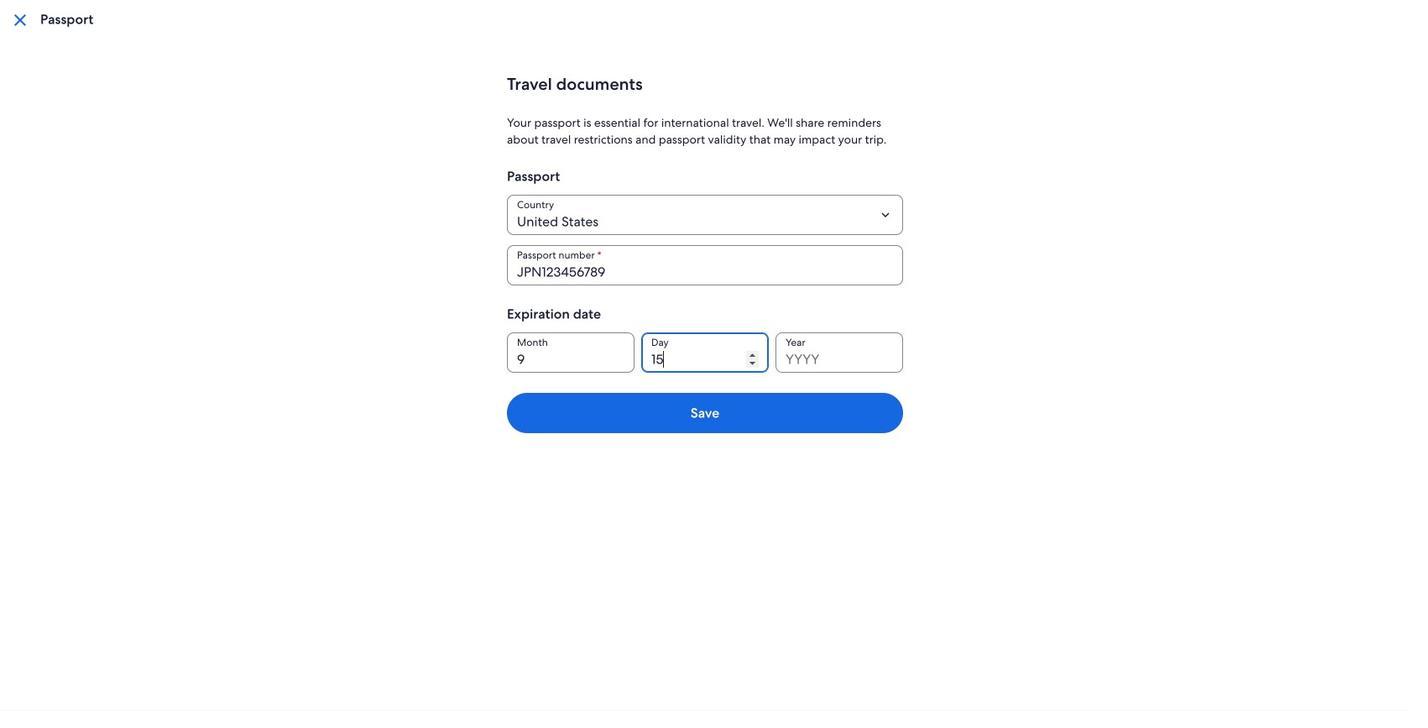 Task type: vqa. For each thing, say whether or not it's contained in the screenshot.
Communication Center icon
no



Task type: describe. For each thing, give the bounding box(es) containing it.
YYYY number field
[[776, 332, 903, 373]]

back to previous page image
[[10, 10, 30, 30]]



Task type: locate. For each thing, give the bounding box(es) containing it.
main content
[[0, 0, 1410, 467]]

DD number field
[[641, 332, 769, 373]]

None text field
[[507, 245, 903, 285]]

MM number field
[[507, 332, 635, 373]]



